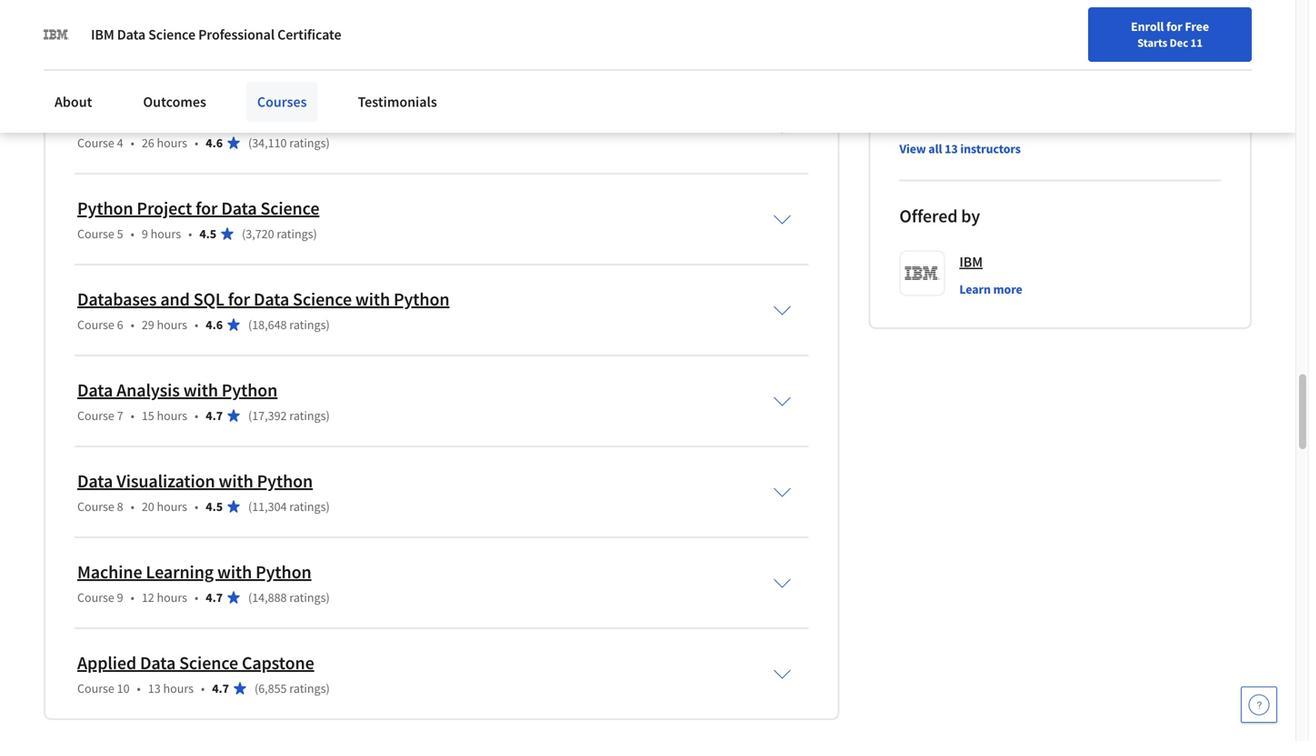 Task type: locate. For each thing, give the bounding box(es) containing it.
( 17,392 ratings )
[[248, 407, 330, 424]]

4.7
[[206, 407, 223, 424], [206, 589, 223, 606], [212, 680, 229, 696]]

• down data visualization with python
[[195, 498, 198, 515]]

1 horizontal spatial 13
[[945, 140, 958, 157]]

python for data science, ai & development link
[[77, 106, 407, 129]]

data up course 10 • 13 hours •
[[140, 651, 176, 674]]

hours right 15
[[157, 407, 187, 424]]

data up course 7 • 15 hours •
[[77, 379, 113, 401]]

26
[[142, 135, 154, 151]]

) right the 6,855
[[326, 680, 330, 696]]

banner navigation
[[15, 0, 512, 50]]

offered by
[[900, 205, 980, 227]]

4.5 down data visualization with python
[[206, 498, 223, 515]]

course left 5
[[77, 225, 114, 242]]

( 11,304 ratings )
[[248, 498, 330, 515]]

testimonials link
[[347, 82, 448, 122]]

) for applied data science capstone
[[326, 680, 330, 696]]

with
[[355, 288, 390, 310], [183, 379, 218, 401], [219, 470, 253, 492], [217, 561, 252, 583]]

4.6 down science,
[[206, 135, 223, 151]]

offered
[[900, 205, 958, 227]]

ratings right 11,304 on the bottom left
[[289, 498, 326, 515]]

data visualization with python
[[77, 470, 313, 492]]

4.7 down applied data science capstone
[[212, 680, 229, 696]]

python
[[77, 106, 133, 129], [77, 197, 133, 220], [394, 288, 450, 310], [222, 379, 278, 401], [257, 470, 313, 492], [256, 561, 312, 583]]

python project for data science
[[77, 197, 319, 220]]

free
[[1185, 18, 1209, 35]]

4.6 down sql
[[206, 316, 223, 333]]

santarcangelo
[[1003, 58, 1092, 76]]

ratings right the 6,855
[[289, 680, 326, 696]]

ibm data science professional certificate
[[91, 25, 341, 44]]

2 course from the top
[[77, 225, 114, 242]]

hours for project
[[151, 225, 181, 242]]

9 down machine
[[117, 589, 123, 606]]

4 course from the top
[[77, 407, 114, 424]]

course 7 • 15 hours •
[[77, 407, 198, 424]]

• left 12
[[131, 589, 134, 606]]

enroll for free starts dec 11
[[1131, 18, 1209, 50]]

with for data visualization with python
[[219, 470, 253, 492]]

show notifications image
[[1104, 59, 1125, 81]]

3 course from the top
[[77, 316, 114, 333]]

•
[[131, 135, 134, 151], [195, 135, 198, 151], [131, 225, 134, 242], [188, 225, 192, 242], [131, 316, 134, 333], [195, 316, 198, 333], [131, 407, 134, 424], [195, 407, 198, 424], [131, 498, 134, 515], [195, 498, 198, 515], [131, 589, 134, 606], [195, 589, 198, 606], [137, 680, 141, 696], [201, 680, 205, 696]]

science
[[116, 15, 176, 38], [148, 25, 195, 44], [260, 197, 319, 220], [293, 288, 352, 310], [179, 651, 238, 674]]

1 horizontal spatial ibm
[[960, 253, 983, 271]]

course 4 • 26 hours •
[[77, 135, 198, 151]]

1 vertical spatial 4.7
[[206, 589, 223, 606]]

course for data visualization with python
[[77, 498, 114, 515]]

4.7 for learning
[[206, 589, 223, 606]]

by
[[961, 205, 980, 227]]

) right 17,392
[[326, 407, 330, 424]]

hours for for
[[157, 135, 187, 151]]

course left 6
[[77, 316, 114, 333]]

11,304
[[252, 498, 287, 515]]

ratings right 14,888
[[289, 589, 326, 606]]

) down development
[[326, 135, 330, 151]]

english button
[[968, 36, 1077, 95]]

4.6
[[206, 135, 223, 151], [206, 316, 223, 333]]

ibm up coursera 'image'
[[91, 25, 114, 44]]

joseph santarcangelo link
[[956, 58, 1092, 76]]

) right 11,304 on the bottom left
[[326, 498, 330, 515]]

18,648
[[252, 316, 287, 333]]

ratings for data visualization with python
[[289, 498, 326, 515]]

ratings for machine learning with python
[[289, 589, 326, 606]]

12
[[142, 589, 154, 606]]

with for machine learning with python
[[217, 561, 252, 583]]

course left 7
[[77, 407, 114, 424]]

4.6 for science,
[[206, 135, 223, 151]]

learning
[[146, 561, 214, 583]]

4.5 down python project for data science
[[199, 225, 216, 242]]

4.7 down the machine learning with python
[[206, 589, 223, 606]]

hours for data
[[163, 680, 194, 696]]

600,967
[[1034, 15, 1075, 31]]

4.5 for with
[[206, 498, 223, 515]]

( for project
[[242, 225, 246, 242]]

databases and sql for data science with python
[[77, 288, 450, 310]]

( for learning
[[248, 589, 252, 606]]

13 right the "10"
[[148, 680, 161, 696]]

• right the "10"
[[137, 680, 141, 696]]

1 course from the top
[[77, 135, 114, 151]]

( down 'machine learning with python' link on the bottom left of the page
[[248, 589, 252, 606]]

• down the python project for data science "link"
[[188, 225, 192, 242]]

( down "capstone"
[[255, 680, 258, 696]]

• down data analysis with python
[[195, 407, 198, 424]]

hours for analysis
[[157, 407, 187, 424]]

13 inside button
[[945, 140, 958, 157]]

sql
[[193, 288, 224, 310]]

1 4.6 from the top
[[206, 135, 223, 151]]

ratings for databases and sql for data science with python
[[289, 316, 326, 333]]

science left "capstone"
[[179, 651, 238, 674]]

hours right the 20
[[157, 498, 187, 515]]

7 course from the top
[[77, 680, 114, 696]]

hours
[[157, 135, 187, 151], [151, 225, 181, 242], [157, 316, 187, 333], [157, 407, 187, 424], [157, 498, 187, 515], [157, 589, 187, 606], [163, 680, 194, 696]]

)
[[326, 135, 330, 151], [313, 225, 317, 242], [326, 316, 330, 333], [326, 407, 330, 424], [326, 498, 330, 515], [326, 589, 330, 606], [326, 680, 330, 696]]

1 vertical spatial 4.5
[[206, 498, 223, 515]]

data science methodology link
[[77, 15, 281, 38]]

( down python for data science, ai & development link
[[248, 135, 252, 151]]

with for data analysis with python
[[183, 379, 218, 401]]

ratings right 3,720
[[277, 225, 313, 242]]

• down sql
[[195, 316, 198, 333]]

ratings down the &
[[289, 135, 326, 151]]

1 vertical spatial 4.6
[[206, 316, 223, 333]]

learn
[[960, 281, 991, 297]]

&
[[288, 106, 299, 129]]

for up dec
[[1167, 18, 1183, 35]]

data up 3,720
[[221, 197, 257, 220]]

1 vertical spatial ibm
[[960, 253, 983, 271]]

new
[[897, 57, 921, 74]]

13 right all
[[945, 140, 958, 157]]

( down data visualization with python link
[[248, 498, 252, 515]]

0 vertical spatial 13
[[945, 140, 958, 157]]

6 course from the top
[[77, 589, 114, 606]]

courses
[[257, 93, 307, 111]]

databases
[[77, 288, 157, 310]]

( for and
[[248, 316, 252, 333]]

None search field
[[259, 48, 559, 84]]

2 4.6 from the top
[[206, 316, 223, 333]]

ibm
[[91, 25, 114, 44], [960, 253, 983, 271]]

4
[[117, 135, 123, 151]]

( down python project for data science
[[242, 225, 246, 242]]

hours right the 29
[[157, 316, 187, 333]]

ratings right 17,392
[[289, 407, 326, 424]]

certificate
[[277, 25, 341, 44]]

view all 13 instructors button
[[900, 140, 1021, 158]]

1 vertical spatial 13
[[148, 680, 161, 696]]

0 horizontal spatial 13
[[148, 680, 161, 696]]

) right 3,720
[[313, 225, 317, 242]]

11
[[1191, 35, 1203, 50]]

0 horizontal spatial ibm
[[91, 25, 114, 44]]

9
[[142, 225, 148, 242], [117, 589, 123, 606]]

course left the 4
[[77, 135, 114, 151]]

outcomes
[[143, 93, 206, 111]]

1 vertical spatial 9
[[117, 589, 123, 606]]

course for applied data science capstone
[[77, 680, 114, 696]]

applied data science capstone link
[[77, 651, 314, 674]]

( for visualization
[[248, 498, 252, 515]]

( down the databases and sql for data science with python "link"
[[248, 316, 252, 333]]

) right 18,648
[[326, 316, 330, 333]]

hours right 26 at the left top of the page
[[157, 135, 187, 151]]

ai
[[269, 106, 284, 129]]

science up ( 3,720 ratings ) at the top left of the page
[[260, 197, 319, 220]]

science up coursera 'image'
[[116, 15, 176, 38]]

(
[[248, 135, 252, 151], [242, 225, 246, 242], [248, 316, 252, 333], [248, 407, 252, 424], [248, 498, 252, 515], [248, 589, 252, 606], [255, 680, 258, 696]]

5 course from the top
[[77, 498, 114, 515]]

0 vertical spatial 4.7
[[206, 407, 223, 424]]

course 5 • 9 hours •
[[77, 225, 192, 242]]

0 vertical spatial 9
[[142, 225, 148, 242]]

hours down project
[[151, 225, 181, 242]]

) right 14,888
[[326, 589, 330, 606]]

0 vertical spatial ibm
[[91, 25, 114, 44]]

course left 8
[[77, 498, 114, 515]]

hours down applied data science capstone 'link'
[[163, 680, 194, 696]]

joseph santarcangelo image
[[902, 58, 942, 98]]

course for python for data science, ai & development
[[77, 135, 114, 151]]

) for python for data science, ai & development
[[326, 135, 330, 151]]

ratings right 18,648
[[289, 316, 326, 333]]

2 vertical spatial 4.7
[[212, 680, 229, 696]]

4.5 for for
[[199, 225, 216, 242]]

course left the "10"
[[77, 680, 114, 696]]

9 right 5
[[142, 225, 148, 242]]

career
[[923, 57, 958, 74]]

( down data analysis with python
[[248, 407, 252, 424]]

about link
[[44, 82, 103, 122]]

) for data analysis with python
[[326, 407, 330, 424]]

4.5
[[199, 225, 216, 242], [206, 498, 223, 515]]

machine learning with python
[[77, 561, 312, 583]]

data right ibm icon
[[77, 15, 113, 38]]

13
[[945, 140, 958, 157], [148, 680, 161, 696]]

4.7 down data analysis with python link
[[206, 407, 223, 424]]

view
[[900, 140, 926, 157]]

0 vertical spatial 4.6
[[206, 135, 223, 151]]

enroll
[[1131, 18, 1164, 35]]

hours right 12
[[157, 589, 187, 606]]

• down applied data science capstone
[[201, 680, 205, 696]]

visualization
[[116, 470, 215, 492]]

ibm up learn
[[960, 253, 983, 271]]

0 vertical spatial 4.5
[[199, 225, 216, 242]]

find
[[844, 57, 868, 74]]

• right the 4
[[131, 135, 134, 151]]

course down machine
[[77, 589, 114, 606]]

analysis
[[116, 379, 180, 401]]

3,720
[[246, 225, 274, 242]]



Task type: vqa. For each thing, say whether or not it's contained in the screenshot.


Task type: describe. For each thing, give the bounding box(es) containing it.
) for data visualization with python
[[326, 498, 330, 515]]

600,967 learners
[[1034, 15, 1120, 31]]

data up coursera 'image'
[[117, 25, 146, 44]]

• right 5
[[131, 225, 134, 242]]

data science methodology
[[77, 15, 281, 38]]

course 8 • 20 hours •
[[77, 498, 198, 515]]

• right 8
[[131, 498, 134, 515]]

python for data science, ai & development
[[77, 106, 407, 129]]

data up course 8 • 20 hours •
[[77, 470, 113, 492]]

hours for learning
[[157, 589, 187, 606]]

ibm for ibm
[[960, 253, 983, 271]]

( for data
[[255, 680, 258, 696]]

29
[[142, 316, 154, 333]]

help center image
[[1248, 694, 1270, 716]]

find your new career
[[844, 57, 958, 74]]

course for python project for data science
[[77, 225, 114, 242]]

0 horizontal spatial 9
[[117, 589, 123, 606]]

for right project
[[196, 197, 218, 220]]

for right sql
[[228, 288, 250, 310]]

( for analysis
[[248, 407, 252, 424]]

5
[[117, 225, 123, 242]]

6,855
[[258, 680, 287, 696]]

project
[[137, 197, 192, 220]]

1 horizontal spatial 9
[[142, 225, 148, 242]]

dec
[[1170, 35, 1189, 50]]

course for databases and sql for data science with python
[[77, 316, 114, 333]]

testimonials
[[358, 93, 437, 111]]

ratings for data analysis with python
[[289, 407, 326, 424]]

science left professional
[[148, 25, 195, 44]]

data analysis with python link
[[77, 379, 278, 401]]

7
[[117, 407, 123, 424]]

about
[[55, 93, 92, 111]]

find your new career link
[[835, 55, 968, 77]]

course for machine learning with python
[[77, 589, 114, 606]]

4.6 for for
[[206, 316, 223, 333]]

learn more button
[[960, 280, 1023, 298]]

14,888
[[252, 589, 287, 606]]

science,
[[202, 106, 266, 129]]

hours for and
[[157, 316, 187, 333]]

view all 13 instructors
[[900, 140, 1021, 157]]

capstone
[[242, 651, 314, 674]]

your
[[870, 57, 895, 74]]

courses link
[[246, 82, 318, 122]]

ibm for ibm data science professional certificate
[[91, 25, 114, 44]]

coursera image
[[22, 51, 137, 80]]

ratings for python project for data science
[[277, 225, 313, 242]]

( 3,720 ratings )
[[242, 225, 317, 242]]

english
[[1000, 57, 1045, 75]]

( 6,855 ratings )
[[255, 680, 330, 696]]

data analysis with python
[[77, 379, 278, 401]]

34,110
[[252, 135, 287, 151]]

joseph
[[956, 58, 1000, 76]]

ibm link
[[960, 250, 983, 273]]

data up course 4 • 26 hours •
[[162, 106, 198, 129]]

17,392
[[252, 407, 287, 424]]

professional
[[198, 25, 275, 44]]

machine
[[77, 561, 142, 583]]

for inside enroll for free starts dec 11
[[1167, 18, 1183, 35]]

ratings for python for data science, ai & development
[[289, 135, 326, 151]]

machine learning with python link
[[77, 561, 312, 583]]

course 6 • 29 hours •
[[77, 316, 198, 333]]

applied
[[77, 651, 136, 674]]

methodology
[[179, 15, 281, 38]]

more
[[993, 281, 1023, 297]]

4.7 for analysis
[[206, 407, 223, 424]]

outcomes link
[[132, 82, 217, 122]]

course for data analysis with python
[[77, 407, 114, 424]]

ratings for applied data science capstone
[[289, 680, 326, 696]]

) for databases and sql for data science with python
[[326, 316, 330, 333]]

20
[[142, 498, 154, 515]]

applied data science capstone
[[77, 651, 314, 674]]

course 10 • 13 hours •
[[77, 680, 205, 696]]

starts
[[1138, 35, 1168, 50]]

development
[[303, 106, 407, 129]]

ibm image
[[44, 22, 69, 47]]

( for for
[[248, 135, 252, 151]]

science up ( 18,648 ratings )
[[293, 288, 352, 310]]

4.7 for data
[[212, 680, 229, 696]]

learn more
[[960, 281, 1023, 297]]

6
[[117, 316, 123, 333]]

joseph santarcangelo
[[956, 58, 1092, 76]]

data visualization with python link
[[77, 470, 313, 492]]

python project for data science link
[[77, 197, 319, 220]]

hours for visualization
[[157, 498, 187, 515]]

for up 26 at the left top of the page
[[137, 106, 159, 129]]

8
[[117, 498, 123, 515]]

and
[[160, 288, 190, 310]]

( 34,110 ratings )
[[248, 135, 330, 151]]

• down the machine learning with python
[[195, 589, 198, 606]]

) for python project for data science
[[313, 225, 317, 242]]

( 18,648 ratings )
[[248, 316, 330, 333]]

) for machine learning with python
[[326, 589, 330, 606]]

learners
[[1077, 15, 1120, 31]]

• right 7
[[131, 407, 134, 424]]

• down 'outcomes'
[[195, 135, 198, 151]]

all
[[929, 140, 942, 157]]

10
[[117, 680, 130, 696]]

• right 6
[[131, 316, 134, 333]]

data up 18,648
[[254, 288, 289, 310]]

databases and sql for data science with python link
[[77, 288, 450, 310]]

instructors
[[961, 140, 1021, 157]]

15
[[142, 407, 154, 424]]

course 9 • 12 hours •
[[77, 589, 198, 606]]



